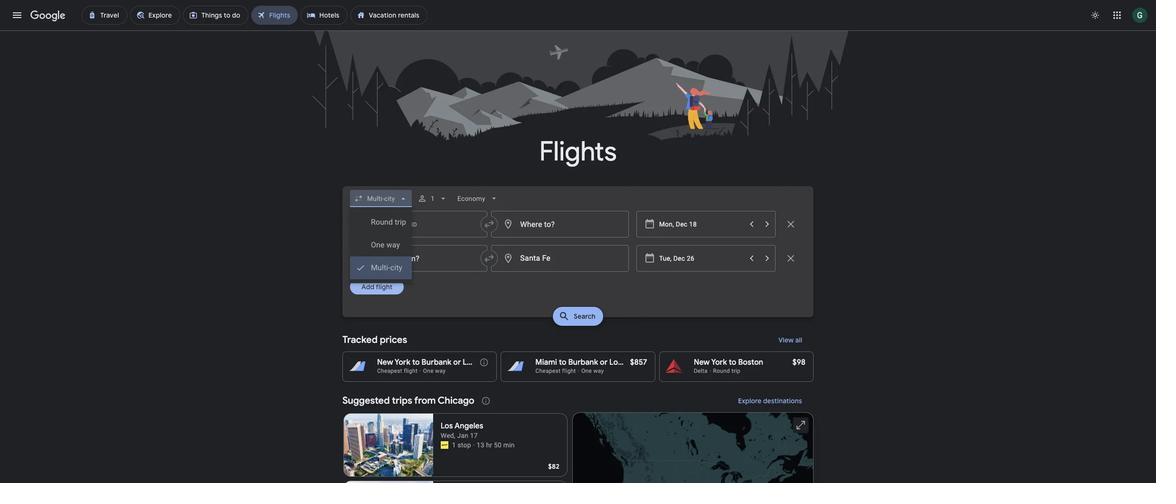 Task type: vqa. For each thing, say whether or not it's contained in the screenshot.
York
yes



Task type: describe. For each thing, give the bounding box(es) containing it.
cheapest flight for to
[[536, 368, 576, 374]]

spirit image
[[441, 441, 448, 449]]

2 one from the left
[[582, 368, 592, 374]]

Departure text field
[[659, 246, 744, 271]]

1 stop
[[452, 441, 471, 449]]

1 or from the left
[[453, 358, 461, 367]]

cheapest flight for york
[[377, 368, 418, 374]]

2 to from the left
[[559, 358, 567, 367]]

new for new york to boston
[[694, 358, 710, 367]]

857 US dollars text field
[[630, 358, 647, 367]]

2 option from the top
[[350, 234, 412, 257]]

jan
[[457, 432, 469, 439]]

delta
[[694, 368, 708, 374]]

miami to burbank or los angeles
[[536, 358, 652, 367]]

flight for miami
[[562, 368, 576, 374]]

flight for new
[[404, 368, 418, 374]]

destinations
[[763, 397, 802, 405]]

round trip
[[713, 368, 741, 374]]

13
[[477, 441, 484, 449]]

tracked prices region
[[343, 329, 814, 382]]

1 for 1 stop
[[452, 441, 456, 449]]

new for new york to burbank or los angeles
[[377, 358, 393, 367]]

remove flight to santa fe on tue, dec 26 image
[[785, 253, 797, 264]]

hr
[[486, 441, 492, 449]]

boston
[[738, 358, 763, 367]]

$98
[[793, 358, 806, 367]]

Where to? text field
[[491, 211, 629, 238]]

from
[[414, 395, 436, 407]]

add flight button
[[350, 279, 404, 295]]

remove flight from chicago on mon, dec 18 image
[[785, 219, 797, 230]]

1 button
[[414, 187, 452, 210]]

17
[[470, 432, 478, 439]]

Departure text field
[[659, 211, 744, 237]]

 image for york
[[710, 368, 711, 374]]

add flight
[[362, 283, 393, 291]]

york for burbank
[[395, 358, 411, 367]]

main menu image
[[11, 10, 23, 21]]

trips
[[392, 395, 412, 407]]

2 burbank from the left
[[568, 358, 598, 367]]

flight inside add flight "button"
[[376, 283, 393, 291]]

flights
[[540, 135, 617, 169]]

wed,
[[441, 432, 456, 439]]

more info image
[[480, 358, 489, 367]]

2 one way from the left
[[582, 368, 604, 374]]

round
[[713, 368, 730, 374]]

suggested
[[343, 395, 390, 407]]

view all
[[779, 336, 802, 344]]

los inside los angeles wed, jan 17
[[441, 421, 453, 431]]



Task type: locate. For each thing, give the bounding box(es) containing it.
to for new york to boston
[[729, 358, 737, 367]]

More info text field
[[480, 358, 489, 370]]

one way down the "miami to burbank or los angeles" at the bottom
[[582, 368, 604, 374]]

 image down the "miami to burbank or los angeles" at the bottom
[[578, 368, 580, 374]]

flight right add
[[376, 283, 393, 291]]

1 horizontal spatial one way
[[582, 368, 604, 374]]

all
[[795, 336, 802, 344]]

min
[[503, 441, 515, 449]]

2 or from the left
[[600, 358, 608, 367]]

new
[[377, 358, 393, 367], [694, 358, 710, 367]]

one down the "miami to burbank or los angeles" at the bottom
[[582, 368, 592, 374]]

Where from? text field
[[350, 245, 488, 272]]

1 horizontal spatial one
[[582, 368, 592, 374]]

new york to burbank or los angeles
[[377, 358, 506, 367]]

 image
[[578, 368, 580, 374], [710, 368, 711, 374], [473, 440, 475, 450]]

option
[[350, 211, 412, 234], [350, 234, 412, 257], [350, 257, 412, 279]]

2 way from the left
[[594, 368, 604, 374]]

or left 'more info' image
[[453, 358, 461, 367]]

cheapest for new
[[377, 368, 402, 374]]

$857
[[630, 358, 647, 367]]

cheapest flight
[[377, 368, 418, 374], [536, 368, 576, 374]]

flight
[[376, 283, 393, 291], [404, 368, 418, 374], [562, 368, 576, 374]]

0 horizontal spatial to
[[412, 358, 420, 367]]

to up trip
[[729, 358, 737, 367]]

new up the delta
[[694, 358, 710, 367]]

 image left 13
[[473, 440, 475, 450]]

burbank
[[422, 358, 452, 367], [568, 358, 598, 367]]

1 horizontal spatial cheapest flight
[[536, 368, 576, 374]]

cheapest flight down the miami
[[536, 368, 576, 374]]

search
[[574, 312, 596, 321]]

1 horizontal spatial burbank
[[568, 358, 598, 367]]

2 cheapest from the left
[[536, 368, 561, 374]]

york down the prices
[[395, 358, 411, 367]]

york up round
[[711, 358, 727, 367]]

0 horizontal spatial burbank
[[422, 358, 452, 367]]

0 horizontal spatial one way
[[423, 368, 446, 374]]

3 option from the top
[[350, 257, 412, 279]]

miami
[[536, 358, 557, 367]]

chicago
[[438, 395, 475, 407]]

0 horizontal spatial los
[[441, 421, 453, 431]]

1 horizontal spatial way
[[594, 368, 604, 374]]

0 horizontal spatial cheapest
[[377, 368, 402, 374]]

one way
[[423, 368, 446, 374], [582, 368, 604, 374]]

1 horizontal spatial  image
[[578, 368, 580, 374]]

1 horizontal spatial los
[[463, 358, 475, 367]]

one way down new york to burbank or los angeles
[[423, 368, 446, 374]]

1 new from the left
[[377, 358, 393, 367]]

trip
[[732, 368, 741, 374]]

new york to boston
[[694, 358, 763, 367]]

view
[[779, 336, 794, 344]]

3 to from the left
[[729, 358, 737, 367]]

cheapest down the prices
[[377, 368, 402, 374]]

way
[[435, 368, 446, 374], [594, 368, 604, 374]]

0 horizontal spatial flight
[[376, 283, 393, 291]]

way down new york to burbank or los angeles
[[435, 368, 446, 374]]

cheapest flight up trips
[[377, 368, 418, 374]]

0 horizontal spatial york
[[395, 358, 411, 367]]

13 hr 50 min
[[477, 441, 515, 449]]

los
[[463, 358, 475, 367], [610, 358, 622, 367], [441, 421, 453, 431]]

2 horizontal spatial to
[[729, 358, 737, 367]]

2 horizontal spatial los
[[610, 358, 622, 367]]

None text field
[[350, 211, 488, 238], [491, 245, 629, 272], [350, 211, 488, 238], [491, 245, 629, 272]]

1 horizontal spatial or
[[600, 358, 608, 367]]

prices
[[380, 334, 407, 346]]

suggested trips from chicago
[[343, 395, 475, 407]]

98 US dollars text field
[[793, 358, 806, 367]]

add
[[362, 283, 374, 291]]

one
[[423, 368, 434, 374], [582, 368, 592, 374]]

york for boston
[[711, 358, 727, 367]]

0 horizontal spatial one
[[423, 368, 434, 374]]

1 vertical spatial 1
[[452, 441, 456, 449]]

flight up suggested trips from chicago
[[404, 368, 418, 374]]

0 horizontal spatial way
[[435, 368, 446, 374]]

Flight search field
[[335, 186, 821, 329]]

to right the miami
[[559, 358, 567, 367]]

angeles
[[477, 358, 506, 367], [624, 358, 652, 367], [455, 421, 484, 431]]

1 one way from the left
[[423, 368, 446, 374]]

1 for 1
[[431, 195, 435, 202]]

suggested trips from chicago region
[[343, 390, 814, 483]]

tracked prices
[[343, 334, 407, 346]]

2 york from the left
[[711, 358, 727, 367]]

1 cheapest flight from the left
[[377, 368, 418, 374]]

50
[[494, 441, 502, 449]]

los angeles wed, jan 17
[[441, 421, 484, 439]]

tracked
[[343, 334, 378, 346]]

change appearance image
[[1084, 4, 1107, 27]]

to
[[412, 358, 420, 367], [559, 358, 567, 367], [729, 358, 737, 367]]

select your ticket type. list box
[[350, 207, 412, 283]]

1 way from the left
[[435, 368, 446, 374]]

1 one from the left
[[423, 368, 434, 374]]

2 cheapest flight from the left
[[536, 368, 576, 374]]

1 burbank from the left
[[422, 358, 452, 367]]

0 vertical spatial 1
[[431, 195, 435, 202]]

way down the "miami to burbank or los angeles" at the bottom
[[594, 368, 604, 374]]

1 horizontal spatial new
[[694, 358, 710, 367]]

los left $857
[[610, 358, 622, 367]]

 image right the delta
[[710, 368, 711, 374]]

1 to from the left
[[412, 358, 420, 367]]

1 horizontal spatial to
[[559, 358, 567, 367]]

cheapest
[[377, 368, 402, 374], [536, 368, 561, 374]]

one down new york to burbank or los angeles
[[423, 368, 434, 374]]

search button
[[553, 307, 603, 326]]

cheapest down the miami
[[536, 368, 561, 374]]

to up suggested trips from chicago
[[412, 358, 420, 367]]

los up wed,
[[441, 421, 453, 431]]

0 horizontal spatial cheapest flight
[[377, 368, 418, 374]]

1 inside popup button
[[431, 195, 435, 202]]

to for new york to burbank or los angeles
[[412, 358, 420, 367]]

1
[[431, 195, 435, 202], [452, 441, 456, 449]]

None field
[[350, 190, 412, 207], [454, 190, 503, 207], [350, 190, 412, 207], [454, 190, 503, 207]]

york
[[395, 358, 411, 367], [711, 358, 727, 367]]

 image for to
[[578, 368, 580, 374]]

0 horizontal spatial 1
[[431, 195, 435, 202]]

burbank up from on the left bottom of the page
[[422, 358, 452, 367]]

1 horizontal spatial flight
[[404, 368, 418, 374]]

or left $857 text box
[[600, 358, 608, 367]]

1 cheapest from the left
[[377, 368, 402, 374]]

or
[[453, 358, 461, 367], [600, 358, 608, 367]]

1 option from the top
[[350, 211, 412, 234]]

0 horizontal spatial or
[[453, 358, 461, 367]]

angeles inside los angeles wed, jan 17
[[455, 421, 484, 431]]

explore destinations
[[738, 397, 802, 405]]

1 horizontal spatial cheapest
[[536, 368, 561, 374]]

burbank right the miami
[[568, 358, 598, 367]]

explore
[[738, 397, 762, 405]]

2 horizontal spatial  image
[[710, 368, 711, 374]]

flight down the "miami to burbank or los angeles" at the bottom
[[562, 368, 576, 374]]

1 horizontal spatial york
[[711, 358, 727, 367]]

82 US dollars text field
[[548, 462, 560, 471]]

2 horizontal spatial flight
[[562, 368, 576, 374]]

0 horizontal spatial new
[[377, 358, 393, 367]]

cheapest for miami
[[536, 368, 561, 374]]

los left 'more info' image
[[463, 358, 475, 367]]

$82
[[548, 462, 560, 471]]

stop
[[458, 441, 471, 449]]

2 new from the left
[[694, 358, 710, 367]]

0 horizontal spatial  image
[[473, 440, 475, 450]]

1 horizontal spatial 1
[[452, 441, 456, 449]]

1 york from the left
[[395, 358, 411, 367]]

new down the prices
[[377, 358, 393, 367]]

 image inside suggested trips from chicago region
[[473, 440, 475, 450]]

1 inside suggested trips from chicago region
[[452, 441, 456, 449]]

explore destinations button
[[727, 390, 814, 412]]



